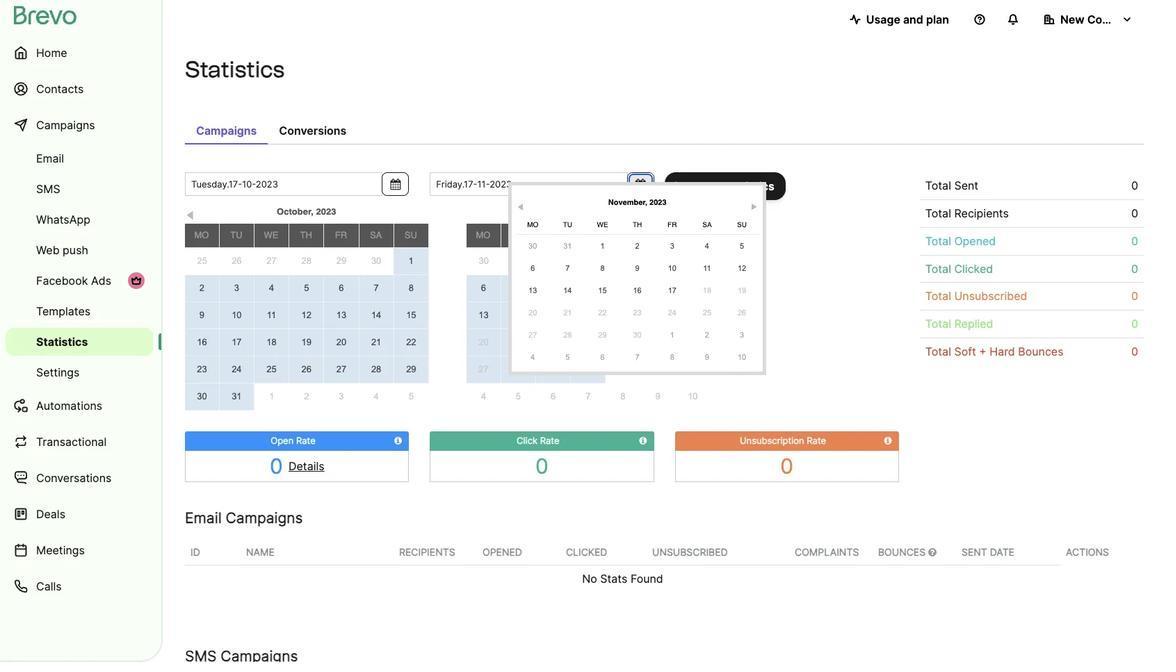 Task type: locate. For each thing, give the bounding box(es) containing it.
we for october, 2023
[[264, 230, 278, 241]]

0 horizontal spatial 24
[[232, 364, 242, 375]]

0 horizontal spatial 25
[[197, 256, 207, 266]]

0 horizontal spatial 16 link
[[185, 330, 219, 356]]

0 horizontal spatial 11 link
[[254, 302, 289, 329]]

transactional link
[[6, 426, 153, 459]]

1 horizontal spatial we
[[546, 230, 560, 241]]

fr down october, 2023 link
[[335, 230, 347, 241]]

▶ down "show"
[[701, 211, 709, 221]]

2023 inside november, 2023 ▶
[[649, 198, 666, 207]]

1 vertical spatial 22
[[406, 337, 416, 348]]

1 horizontal spatial mo
[[476, 230, 490, 241]]

1 horizontal spatial 16
[[633, 286, 642, 295]]

10
[[668, 264, 676, 273], [232, 310, 242, 321], [738, 353, 746, 362], [688, 391, 698, 402]]

0 horizontal spatial tu
[[230, 230, 242, 241]]

total for total sent
[[925, 179, 951, 193]]

0 horizontal spatial unsubscribed
[[652, 546, 728, 558]]

1 horizontal spatial 26
[[301, 364, 311, 375]]

email link
[[6, 145, 153, 172]]

3
[[670, 242, 674, 250], [234, 283, 239, 293], [740, 331, 744, 339], [690, 365, 695, 375], [339, 392, 344, 402]]

18
[[703, 286, 711, 295], [267, 337, 277, 348]]

rate right click
[[540, 435, 559, 446]]

5
[[740, 242, 744, 250], [304, 283, 309, 293], [565, 353, 570, 362], [516, 391, 521, 402], [409, 392, 414, 402]]

total down total clicked
[[925, 290, 951, 303]]

total sent
[[925, 179, 978, 193]]

1 vertical spatial 19 link
[[289, 330, 324, 356]]

2 horizontal spatial info circle image
[[884, 437, 892, 446]]

21 link for the right 14 link
[[553, 303, 582, 323]]

1 horizontal spatial 26 link
[[289, 357, 324, 383]]

0 horizontal spatial 22 link
[[394, 330, 428, 356]]

27
[[267, 256, 277, 266], [528, 331, 537, 339], [336, 364, 346, 375], [478, 364, 489, 375]]

0 horizontal spatial we
[[264, 230, 278, 241]]

1 horizontal spatial 18
[[703, 286, 711, 295]]

20 link for 21 link for 14 link to the middle
[[467, 330, 500, 356]]

fr for november, 2023
[[668, 220, 677, 229]]

clicked up "total unsubscribed"
[[954, 262, 993, 276]]

20 for 21 link associated with the right 14 link
[[528, 309, 537, 317]]

facebook ads
[[36, 274, 111, 288]]

0 horizontal spatial su
[[405, 230, 417, 241]]

8
[[600, 264, 605, 273], [409, 283, 414, 293], [670, 353, 674, 362], [620, 391, 625, 402]]

▶ link
[[749, 199, 759, 211]]

From text field
[[185, 172, 383, 196]]

1 vertical spatial statistics
[[724, 179, 774, 193]]

total recipients
[[925, 206, 1009, 220]]

2023
[[649, 198, 666, 207], [316, 207, 336, 217]]

21 for 21 link associated with the right 14 link
[[563, 309, 572, 317]]

▶
[[751, 203, 757, 211], [701, 211, 709, 221]]

mo for 26
[[194, 230, 209, 241]]

total left sent
[[925, 179, 951, 193]]

calendar image
[[390, 179, 401, 190]]

fr down november, 2023 ▶
[[668, 220, 677, 229]]

4 total from the top
[[925, 262, 951, 276]]

unsubscribed up found
[[652, 546, 728, 558]]

0 for total opened
[[1131, 234, 1138, 248]]

1 vertical spatial 18
[[267, 337, 277, 348]]

0 horizontal spatial 13 link
[[324, 302, 358, 329]]

2 vertical spatial statistics
[[36, 335, 88, 349]]

14 for the leftmost 14 link
[[371, 310, 381, 321]]

◀ link
[[515, 199, 526, 211], [185, 208, 195, 221]]

3 rate from the left
[[807, 435, 826, 446]]

1 horizontal spatial unsubscribed
[[954, 290, 1027, 303]]

su
[[737, 220, 747, 229], [405, 230, 417, 241], [686, 230, 699, 241]]

21
[[563, 309, 572, 317], [371, 337, 381, 348], [513, 337, 523, 348]]

1 total from the top
[[925, 179, 951, 193]]

2 horizontal spatial 13 link
[[518, 281, 547, 300]]

0 vertical spatial 16
[[633, 286, 642, 295]]

total unsubscribed
[[925, 290, 1027, 303]]

email
[[36, 152, 64, 165], [185, 509, 222, 527]]

web
[[36, 243, 60, 257]]

0 vertical spatial 17
[[668, 286, 676, 295]]

hard
[[990, 345, 1015, 359]]

29 link
[[324, 248, 359, 275], [588, 325, 617, 345], [394, 357, 428, 383], [536, 357, 570, 383]]

we down october,
[[264, 230, 278, 241]]

26
[[232, 256, 242, 266], [738, 309, 746, 317], [301, 364, 311, 375]]

fr down november,
[[617, 230, 629, 241]]

0 horizontal spatial 31
[[232, 391, 242, 402]]

1 horizontal spatial 25
[[267, 364, 277, 375]]

opened
[[954, 234, 996, 248], [483, 546, 522, 558]]

email up sms
[[36, 152, 64, 165]]

2 horizontal spatial rate
[[807, 435, 826, 446]]

2023 for october,
[[316, 207, 336, 217]]

0 vertical spatial opened
[[954, 234, 996, 248]]

16
[[633, 286, 642, 295], [197, 337, 207, 348]]

2 horizontal spatial 26 link
[[727, 303, 757, 323]]

1 link
[[588, 236, 617, 256], [394, 248, 428, 275], [658, 325, 687, 345], [606, 357, 640, 383], [254, 384, 289, 410]]

rate right unsubscription
[[807, 435, 826, 446]]

2 horizontal spatial 20 link
[[518, 303, 547, 323]]

0 vertical spatial 24 link
[[658, 303, 687, 323]]

0 vertical spatial 17 link
[[658, 281, 687, 300]]

14 for the right 14 link
[[563, 286, 572, 295]]

0 horizontal spatial 26
[[232, 256, 242, 266]]

we for november, 2023
[[597, 220, 608, 229]]

0 vertical spatial 24
[[668, 309, 676, 317]]

4 link
[[692, 236, 722, 256], [254, 275, 289, 302], [518, 348, 547, 367], [467, 384, 501, 410], [359, 384, 394, 410]]

2 vertical spatial 26 link
[[289, 357, 324, 383]]

automations
[[36, 399, 102, 413]]

we down november, 2023 link
[[597, 220, 608, 229]]

7 link
[[553, 259, 582, 278], [359, 275, 393, 302], [623, 348, 652, 367], [571, 384, 606, 410]]

total left soft
[[925, 345, 951, 359]]

11 for the bottom 11 link
[[267, 310, 276, 321]]

statistics
[[185, 56, 285, 83], [724, 179, 774, 193], [36, 335, 88, 349]]

total up total clicked
[[925, 234, 951, 248]]

calendar image
[[635, 179, 646, 190]]

1 vertical spatial 25 link
[[692, 303, 722, 323]]

28 link
[[289, 248, 324, 275], [553, 325, 582, 345], [359, 357, 393, 383], [501, 357, 535, 383]]

◀
[[517, 203, 524, 211], [186, 211, 195, 221]]

total down total sent
[[925, 206, 951, 220]]

To text field
[[430, 172, 628, 196]]

24 link
[[658, 303, 687, 323], [220, 357, 254, 383]]

0 vertical spatial 12
[[738, 264, 746, 273]]

2 horizontal spatial th
[[633, 220, 642, 229]]

0 for total sent
[[1131, 179, 1138, 193]]

th for 2
[[633, 220, 642, 229]]

unsubscribed
[[954, 290, 1027, 303], [652, 546, 728, 558]]

0 vertical spatial 26 link
[[219, 248, 254, 275]]

1 vertical spatial 25
[[703, 309, 711, 317]]

1 rate from the left
[[296, 435, 316, 446]]

◀ link for 25
[[185, 208, 195, 221]]

total left replied
[[925, 317, 951, 331]]

total opened
[[925, 234, 996, 248]]

1 horizontal spatial 19 link
[[727, 281, 757, 300]]

1 horizontal spatial 21
[[513, 337, 523, 348]]

0 vertical spatial 11 link
[[692, 259, 722, 278]]

1 horizontal spatial 22 link
[[588, 303, 617, 323]]

details
[[288, 459, 324, 473]]

1 horizontal spatial 18 link
[[692, 281, 722, 300]]

2 rate from the left
[[540, 435, 559, 446]]

25 link
[[185, 248, 219, 275], [692, 303, 722, 323], [254, 357, 289, 383]]

click rate
[[517, 435, 559, 446]]

0 horizontal spatial 22
[[406, 337, 416, 348]]

0 horizontal spatial statistics
[[36, 335, 88, 349]]

1 horizontal spatial 11 link
[[692, 259, 722, 278]]

fr
[[668, 220, 677, 229], [335, 230, 347, 241], [617, 230, 629, 241]]

15
[[598, 286, 607, 295], [406, 310, 416, 321]]

0 horizontal spatial 18 link
[[254, 330, 289, 356]]

23
[[633, 309, 642, 317], [197, 364, 207, 375]]

1 vertical spatial 11 link
[[254, 302, 289, 329]]

3 info circle image from the left
[[884, 437, 892, 446]]

3 total from the top
[[925, 234, 951, 248]]

23 link
[[623, 303, 652, 323], [185, 357, 219, 383]]

1 horizontal spatial th
[[582, 230, 594, 241]]

2 info circle image from the left
[[639, 437, 647, 446]]

4
[[705, 242, 709, 250], [269, 283, 274, 293], [531, 353, 535, 362], [481, 391, 486, 402], [374, 392, 379, 402]]

1 horizontal spatial opened
[[954, 234, 996, 248]]

open rate
[[271, 435, 316, 446]]

20
[[528, 309, 537, 317], [336, 337, 346, 348], [478, 337, 489, 348]]

2 vertical spatial 25 link
[[254, 357, 289, 383]]

1 vertical spatial 16
[[197, 337, 207, 348]]

1 info circle image from the left
[[394, 437, 402, 446]]

16 link
[[623, 281, 652, 300], [185, 330, 219, 356]]

web push link
[[6, 236, 153, 264]]

1 vertical spatial 23
[[197, 364, 207, 375]]

1 vertical spatial 12
[[301, 310, 311, 321]]

0 vertical spatial clicked
[[954, 262, 993, 276]]

rate right open
[[296, 435, 316, 446]]

19
[[738, 286, 746, 295], [301, 337, 311, 348]]

26 for top the 26 'link'
[[232, 256, 242, 266]]

22
[[598, 309, 607, 317], [406, 337, 416, 348]]

0 horizontal spatial 17
[[232, 337, 242, 348]]

0 horizontal spatial 24 link
[[220, 357, 254, 383]]

rate for open rate
[[296, 435, 316, 446]]

1 horizontal spatial rate
[[540, 435, 559, 446]]

19 link
[[727, 281, 757, 300], [289, 330, 324, 356]]

1 vertical spatial 15
[[406, 310, 416, 321]]

25
[[197, 256, 207, 266], [703, 309, 711, 317], [267, 364, 277, 375]]

0
[[1131, 179, 1138, 193], [1131, 206, 1138, 220], [1131, 234, 1138, 248], [1131, 262, 1138, 276], [1131, 290, 1138, 303], [1131, 317, 1138, 331], [1131, 345, 1138, 359], [270, 454, 283, 479], [535, 454, 548, 479], [780, 454, 793, 479]]

13 for the right 14 link
[[528, 286, 537, 295]]

11
[[703, 264, 711, 273], [267, 310, 276, 321]]

total down total opened
[[925, 262, 951, 276]]

th
[[633, 220, 642, 229], [300, 230, 312, 241], [582, 230, 594, 241]]

2 total from the top
[[925, 206, 951, 220]]

0 vertical spatial bounces
[[1018, 345, 1063, 359]]

5 total from the top
[[925, 290, 951, 303]]

13 for 14 link to the middle
[[478, 310, 489, 321]]

0 vertical spatial email
[[36, 152, 64, 165]]

clicked
[[954, 262, 993, 276], [566, 546, 607, 558]]

0 horizontal spatial 12
[[301, 310, 311, 321]]

2
[[635, 242, 639, 250], [199, 283, 204, 293], [705, 331, 709, 339], [655, 365, 660, 375], [304, 392, 309, 402]]

1 horizontal spatial 24
[[668, 309, 676, 317]]

▶ down show statistics
[[751, 203, 757, 211]]

1 horizontal spatial tu
[[512, 230, 524, 241]]

2023 right october,
[[316, 207, 336, 217]]

plan
[[926, 13, 949, 26]]

campaigns
[[36, 118, 95, 132], [196, 124, 257, 138], [226, 509, 303, 527]]

18 for top '18' link
[[703, 286, 711, 295]]

info circle image
[[394, 437, 402, 446], [639, 437, 647, 446], [884, 437, 892, 446]]

0 vertical spatial 22
[[598, 309, 607, 317]]

20 link
[[518, 303, 547, 323], [324, 330, 358, 356], [467, 330, 500, 356]]

0 horizontal spatial sa
[[370, 230, 382, 241]]

0 vertical spatial 23
[[633, 309, 642, 317]]

meetings link
[[6, 534, 153, 567]]

0 vertical spatial 26
[[232, 256, 242, 266]]

0 horizontal spatial 26 link
[[219, 248, 254, 275]]

7
[[565, 264, 570, 273], [374, 283, 379, 293], [635, 353, 639, 362], [586, 391, 591, 402]]

unsubscribed up replied
[[954, 290, 1027, 303]]

th for 28
[[300, 230, 312, 241]]

28
[[301, 256, 311, 266], [563, 331, 572, 339], [371, 364, 381, 375], [513, 364, 523, 375]]

2023 right november,
[[649, 198, 666, 207]]

0 horizontal spatial 19
[[301, 337, 311, 348]]

1 vertical spatial 26
[[738, 309, 746, 317]]

0 horizontal spatial 13
[[336, 310, 346, 321]]

email inside email link
[[36, 152, 64, 165]]

we down to "text field"
[[546, 230, 560, 241]]

1 horizontal spatial email
[[185, 509, 222, 527]]

1 vertical spatial 12 link
[[289, 302, 324, 329]]

6
[[531, 264, 535, 273], [339, 283, 344, 293], [481, 283, 486, 293], [600, 353, 605, 362], [551, 391, 556, 402]]

total replied
[[925, 317, 993, 331]]

calls link
[[6, 570, 153, 604]]

fr for october, 2023
[[335, 230, 347, 241]]

1 vertical spatial recipients
[[399, 546, 455, 558]]

contacts link
[[6, 72, 153, 106]]

conversations link
[[6, 462, 153, 495]]

settings
[[36, 366, 80, 380]]

1 vertical spatial 19
[[301, 337, 311, 348]]

sent
[[962, 546, 987, 558]]

0 horizontal spatial 16
[[197, 337, 207, 348]]

13 link for 21 link for 14 link to the middle's the 20 link
[[467, 302, 500, 329]]

2 horizontal spatial 26
[[738, 309, 746, 317]]

2 horizontal spatial tu
[[563, 220, 572, 229]]

1 horizontal spatial 14
[[513, 310, 523, 321]]

7 total from the top
[[925, 345, 951, 359]]

1 horizontal spatial info circle image
[[639, 437, 647, 446]]

1 horizontal spatial 19
[[738, 286, 746, 295]]

30
[[528, 242, 537, 250], [371, 256, 381, 266], [479, 256, 489, 266], [633, 331, 642, 339], [583, 364, 593, 375], [197, 391, 207, 402]]

0 horizontal spatial email
[[36, 152, 64, 165]]

▶ inside november, 2023 ▶
[[751, 203, 757, 211]]

26 for rightmost the 26 'link'
[[738, 309, 746, 317]]

6 total from the top
[[925, 317, 951, 331]]

email up id
[[185, 509, 222, 527]]

17 link
[[658, 281, 687, 300], [220, 330, 254, 356]]

0 horizontal spatial 14 link
[[359, 302, 393, 329]]

12 for topmost 12 link
[[738, 264, 746, 273]]

0 horizontal spatial rate
[[296, 435, 316, 446]]

6 link
[[518, 259, 547, 278], [324, 275, 358, 302], [467, 275, 500, 302], [588, 348, 617, 367], [536, 384, 571, 410]]

0 horizontal spatial 21
[[371, 337, 381, 348]]

conversions
[[279, 124, 347, 138]]

1 horizontal spatial ◀ link
[[515, 199, 526, 211]]

0 horizontal spatial 17 link
[[220, 330, 254, 356]]

0 for total replied
[[1131, 317, 1138, 331]]

2023 for november,
[[649, 198, 666, 207]]

0 for total recipients
[[1131, 206, 1138, 220]]

clicked up no
[[566, 546, 607, 558]]

we
[[597, 220, 608, 229], [264, 230, 278, 241], [546, 230, 560, 241]]



Task type: vqa. For each thing, say whether or not it's contained in the screenshot.


Task type: describe. For each thing, give the bounding box(es) containing it.
total for total clicked
[[925, 262, 951, 276]]

open
[[271, 435, 294, 446]]

0 vertical spatial 23 link
[[623, 303, 652, 323]]

left___rvooi image
[[131, 275, 142, 286]]

0 vertical spatial 16 link
[[623, 281, 652, 300]]

total for total unsubscribed
[[925, 290, 951, 303]]

0 for total unsubscribed
[[1131, 290, 1138, 303]]

0 vertical spatial 22 link
[[588, 303, 617, 323]]

total clicked
[[925, 262, 993, 276]]

email for email campaigns
[[185, 509, 222, 527]]

rate for click rate
[[540, 435, 559, 446]]

new company button
[[1033, 6, 1144, 33]]

0 horizontal spatial 19 link
[[289, 330, 324, 356]]

22 for top 22 link
[[598, 309, 607, 317]]

1 horizontal spatial 25 link
[[254, 357, 289, 383]]

21 for leftmost 21 link
[[371, 337, 381, 348]]

1 vertical spatial clicked
[[566, 546, 607, 558]]

actions
[[1066, 546, 1109, 558]]

0 horizontal spatial 31 link
[[220, 384, 254, 410]]

sent date
[[962, 546, 1014, 558]]

0 horizontal spatial 12 link
[[289, 302, 324, 329]]

email campaigns
[[185, 509, 303, 527]]

october,
[[277, 207, 313, 217]]

conversions link
[[268, 117, 358, 145]]

web push
[[36, 243, 88, 257]]

1 horizontal spatial 24 link
[[658, 303, 687, 323]]

0 horizontal spatial campaigns link
[[6, 108, 153, 142]]

new company
[[1060, 13, 1139, 26]]

november, 2023 ▶
[[608, 198, 757, 211]]

no
[[582, 572, 597, 586]]

1 horizontal spatial 15 link
[[588, 281, 617, 300]]

1 horizontal spatial campaigns link
[[185, 117, 268, 145]]

automations link
[[6, 389, 153, 423]]

1 vertical spatial 24
[[232, 364, 242, 375]]

mo for 31
[[527, 220, 538, 229]]

sa for 4
[[702, 220, 712, 229]]

1 vertical spatial 18 link
[[254, 330, 289, 356]]

1 horizontal spatial fr
[[617, 230, 629, 241]]

show statistics
[[688, 179, 774, 193]]

email for email
[[36, 152, 64, 165]]

push
[[63, 243, 88, 257]]

templates link
[[6, 298, 153, 325]]

found
[[631, 572, 663, 586]]

november,
[[608, 198, 647, 207]]

1 horizontal spatial su
[[686, 230, 699, 241]]

conversations
[[36, 471, 112, 485]]

0 horizontal spatial 15
[[406, 310, 416, 321]]

unsubscription rate
[[740, 435, 826, 446]]

home link
[[6, 36, 153, 70]]

1 vertical spatial 15 link
[[394, 302, 428, 329]]

rate for unsubscription rate
[[807, 435, 826, 446]]

0 horizontal spatial 20
[[336, 337, 346, 348]]

october, 2023
[[277, 207, 336, 217]]

whatsapp
[[36, 213, 90, 227]]

statistics inside button
[[724, 179, 774, 193]]

home
[[36, 46, 67, 60]]

tu for 26
[[230, 230, 242, 241]]

16 for the bottom 16 link
[[197, 337, 207, 348]]

0 horizontal spatial 25 link
[[185, 248, 219, 275]]

unsubscription
[[740, 435, 804, 446]]

stats
[[600, 572, 627, 586]]

2 vertical spatial 31
[[232, 391, 242, 402]]

new
[[1060, 13, 1084, 26]]

11 for 11 link to the right
[[703, 264, 711, 273]]

0 vertical spatial 18 link
[[692, 281, 722, 300]]

sms link
[[6, 175, 153, 203]]

0 vertical spatial 19 link
[[727, 281, 757, 300]]

and
[[903, 13, 923, 26]]

1 vertical spatial 22 link
[[394, 330, 428, 356]]

16 for topmost 16 link
[[633, 286, 642, 295]]

transactional
[[36, 435, 107, 449]]

1 horizontal spatial 17 link
[[658, 281, 687, 300]]

info circle image for open rate
[[394, 437, 402, 446]]

templates
[[36, 305, 91, 318]]

info circle image for click rate
[[639, 437, 647, 446]]

18 for the bottom '18' link
[[267, 337, 277, 348]]

20 link for 21 link associated with the right 14 link
[[518, 303, 547, 323]]

total soft + hard bounces
[[925, 345, 1063, 359]]

usage and plan button
[[838, 6, 960, 33]]

21 link for 14 link to the middle
[[501, 330, 535, 356]]

0 horizontal spatial 20 link
[[324, 330, 358, 356]]

statistics link
[[6, 328, 153, 356]]

contacts
[[36, 82, 84, 96]]

22 for the bottom 22 link
[[406, 337, 416, 348]]

0 for total soft + hard bounces
[[1131, 345, 1138, 359]]

13 link for 21 link associated with the right 14 link the 20 link
[[518, 281, 547, 300]]

whatsapp link
[[6, 206, 153, 234]]

1 vertical spatial unsubscribed
[[652, 546, 728, 558]]

2 horizontal spatial 14 link
[[553, 281, 582, 300]]

2 vertical spatial 25
[[267, 364, 277, 375]]

tu for 31
[[563, 220, 572, 229]]

show statistics button
[[664, 172, 786, 200]]

+
[[979, 345, 987, 359]]

su for 1
[[405, 230, 417, 241]]

1 vertical spatial 31
[[513, 256, 523, 266]]

november, 2023 link
[[550, 195, 724, 211]]

id
[[191, 546, 200, 558]]

deals
[[36, 508, 65, 521]]

info circle image for unsubscription rate
[[884, 437, 892, 446]]

0 details
[[270, 454, 324, 479]]

1 horizontal spatial 15
[[598, 286, 607, 295]]

12 for the left 12 link
[[301, 310, 311, 321]]

1 vertical spatial 23 link
[[185, 357, 219, 383]]

1 horizontal spatial sa
[[651, 230, 664, 241]]

complaints
[[795, 546, 859, 558]]

sent
[[954, 179, 978, 193]]

ads
[[91, 274, 111, 288]]

◀ link for 30
[[515, 199, 526, 211]]

0 horizontal spatial recipients
[[399, 546, 455, 558]]

date
[[990, 546, 1014, 558]]

0 vertical spatial 31
[[563, 242, 572, 250]]

0 vertical spatial unsubscribed
[[954, 290, 1027, 303]]

1 vertical spatial 17 link
[[220, 330, 254, 356]]

0 vertical spatial 12 link
[[727, 259, 757, 278]]

usage
[[866, 13, 900, 26]]

1 horizontal spatial bounces
[[1018, 345, 1063, 359]]

1 vertical spatial bounces
[[878, 546, 928, 558]]

◀ for 25
[[186, 211, 195, 221]]

facebook
[[36, 274, 88, 288]]

total for total recipients
[[925, 206, 951, 220]]

company
[[1087, 13, 1139, 26]]

31 link for 14 link to the middle
[[501, 248, 536, 275]]

2 horizontal spatial 25
[[703, 309, 711, 317]]

total for total replied
[[925, 317, 951, 331]]

0 for total clicked
[[1131, 262, 1138, 276]]

sa for 30
[[370, 230, 382, 241]]

soft
[[954, 345, 976, 359]]

2 horizontal spatial 25 link
[[692, 303, 722, 323]]

calls
[[36, 580, 62, 594]]

31 link for the right 14 link
[[553, 236, 582, 256]]

bar chart image
[[675, 181, 688, 192]]

1 horizontal spatial 14 link
[[501, 302, 535, 329]]

settings link
[[6, 359, 153, 387]]

20 for 21 link for 14 link to the middle
[[478, 337, 489, 348]]

facebook ads link
[[6, 267, 153, 295]]

0 horizontal spatial ▶
[[701, 211, 709, 221]]

1 vertical spatial opened
[[483, 546, 522, 558]]

show
[[691, 179, 721, 193]]

0 vertical spatial 25
[[197, 256, 207, 266]]

name
[[246, 546, 275, 558]]

su for 5
[[737, 220, 747, 229]]

1 horizontal spatial statistics
[[185, 56, 285, 83]]

click
[[517, 435, 537, 446]]

total for total soft + hard bounces
[[925, 345, 951, 359]]

october, 2023 link
[[219, 204, 394, 220]]

total for total opened
[[925, 234, 951, 248]]

1 vertical spatial 16 link
[[185, 330, 219, 356]]

17 for the bottom "17" link
[[232, 337, 242, 348]]

no stats found
[[582, 572, 663, 586]]

0 horizontal spatial 21 link
[[359, 330, 393, 356]]

◀ for 30
[[517, 203, 524, 211]]

sms
[[36, 182, 60, 196]]

replied
[[954, 317, 993, 331]]

26 for middle the 26 'link'
[[301, 364, 311, 375]]

0 vertical spatial recipients
[[954, 206, 1009, 220]]

17 for right "17" link
[[668, 286, 676, 295]]

usage and plan
[[866, 13, 949, 26]]

meetings
[[36, 544, 85, 558]]

deals link
[[6, 498, 153, 531]]



